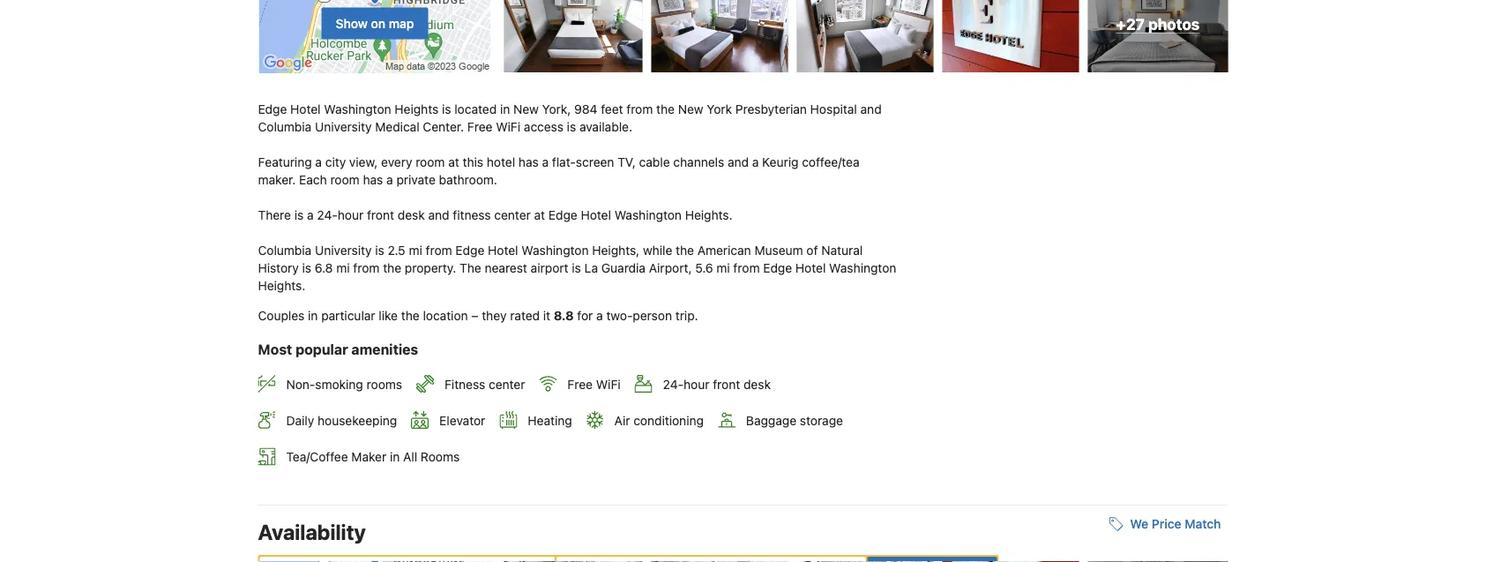 Task type: vqa. For each thing, say whether or not it's contained in the screenshot.
OLD
no



Task type: describe. For each thing, give the bounding box(es) containing it.
keurig
[[763, 155, 799, 170]]

rooms
[[367, 377, 402, 391]]

maker.
[[258, 173, 296, 187]]

while
[[643, 243, 673, 258]]

price
[[1152, 517, 1182, 531]]

1 vertical spatial 24-
[[663, 377, 684, 391]]

tv,
[[618, 155, 636, 170]]

1 vertical spatial free
[[568, 377, 593, 391]]

0 horizontal spatial in
[[308, 309, 318, 323]]

is up center.
[[442, 102, 451, 117]]

show
[[336, 16, 368, 31]]

history
[[258, 261, 299, 275]]

two-
[[607, 309, 633, 323]]

storage
[[800, 413, 844, 428]]

airport
[[531, 261, 569, 275]]

a left flat- at the left top of the page
[[542, 155, 549, 170]]

they
[[482, 309, 507, 323]]

from up property.
[[426, 243, 452, 258]]

1 horizontal spatial in
[[390, 450, 400, 464]]

couples in particular like the location – they rated it 8.8 for a two-person trip.
[[258, 309, 698, 323]]

city
[[325, 155, 346, 170]]

1 columbia from the top
[[258, 120, 312, 134]]

fitness
[[453, 208, 491, 222]]

air
[[615, 413, 630, 428]]

nearest
[[485, 261, 528, 275]]

show on map
[[336, 16, 414, 31]]

0 horizontal spatial mi
[[336, 261, 350, 275]]

every
[[381, 155, 412, 170]]

hospital
[[811, 102, 858, 117]]

from right feet
[[627, 102, 653, 117]]

non-
[[286, 377, 315, 391]]

access
[[524, 120, 564, 134]]

we price match
[[1131, 517, 1222, 531]]

–
[[472, 309, 479, 323]]

flat-
[[552, 155, 576, 170]]

natural
[[822, 243, 863, 258]]

center.
[[423, 120, 464, 134]]

featuring
[[258, 155, 312, 170]]

elevator
[[440, 413, 486, 428]]

a left city
[[315, 155, 322, 170]]

match
[[1185, 517, 1222, 531]]

0 vertical spatial and
[[861, 102, 882, 117]]

private
[[397, 173, 436, 187]]

trip.
[[676, 309, 698, 323]]

cable
[[639, 155, 670, 170]]

amenities
[[352, 341, 418, 358]]

feet
[[601, 102, 623, 117]]

couples
[[258, 309, 305, 323]]

edge hotel washington heights is located in new york, 984 feet from the new york presbyterian hospital and columbia university medical center. free wifi access is available. featuring a city view, every room at this hotel has a flat-screen tv, cable channels and a keurig coffee/tea maker. each room has a private bathroom. there is a 24-hour front desk and fitness center at edge hotel washington heights. columbia university is 2.5 mi from edge hotel washington heights, while the american museum of natural history is 6.8 mi from the property. the nearest airport is la guardia airport, 5.6 mi from edge hotel washington heights.
[[258, 102, 900, 293]]

1 vertical spatial at
[[534, 208, 545, 222]]

each
[[299, 173, 327, 187]]

1 horizontal spatial heights.
[[685, 208, 733, 222]]

york
[[707, 102, 732, 117]]

a left keurig
[[753, 155, 759, 170]]

2 vertical spatial and
[[428, 208, 450, 222]]

is right there
[[295, 208, 304, 222]]

the right like
[[401, 309, 420, 323]]

2 horizontal spatial mi
[[717, 261, 730, 275]]

airport,
[[649, 261, 692, 275]]

5.6
[[696, 261, 714, 275]]

from right 6.8
[[353, 261, 380, 275]]

hour inside the edge hotel washington heights is located in new york, 984 feet from the new york presbyterian hospital and columbia university medical center. free wifi access is available. featuring a city view, every room at this hotel has a flat-screen tv, cable channels and a keurig coffee/tea maker. each room has a private bathroom. there is a 24-hour front desk and fitness center at edge hotel washington heights. columbia university is 2.5 mi from edge hotel washington heights, while the american museum of natural history is 6.8 mi from the property. the nearest airport is la guardia airport, 5.6 mi from edge hotel washington heights.
[[338, 208, 364, 222]]

1 new from the left
[[514, 102, 539, 117]]

1 vertical spatial heights.
[[258, 279, 306, 293]]

fitness center
[[445, 377, 525, 391]]

984
[[575, 102, 598, 117]]

air conditioning
[[615, 413, 704, 428]]

baggage
[[746, 413, 797, 428]]

of
[[807, 243, 818, 258]]

1 horizontal spatial room
[[416, 155, 445, 170]]

hotel up featuring
[[290, 102, 321, 117]]

we
[[1131, 517, 1149, 531]]

6.8
[[315, 261, 333, 275]]

hotel
[[487, 155, 515, 170]]

fitness
[[445, 377, 486, 391]]

edge up featuring
[[258, 102, 287, 117]]

rooms
[[421, 450, 460, 464]]

maker
[[352, 450, 387, 464]]

la
[[585, 261, 598, 275]]

heights
[[395, 102, 439, 117]]

like
[[379, 309, 398, 323]]

presbyterian
[[736, 102, 807, 117]]

the
[[460, 261, 482, 275]]

desk inside the edge hotel washington heights is located in new york, 984 feet from the new york presbyterian hospital and columbia university medical center. free wifi access is available. featuring a city view, every room at this hotel has a flat-screen tv, cable channels and a keurig coffee/tea maker. each room has a private bathroom. there is a 24-hour front desk and fitness center at edge hotel washington heights. columbia university is 2.5 mi from edge hotel washington heights, while the american museum of natural history is 6.8 mi from the property. the nearest airport is la guardia airport, 5.6 mi from edge hotel washington heights.
[[398, 208, 425, 222]]

for
[[577, 309, 593, 323]]

2.5
[[388, 243, 406, 258]]

museum
[[755, 243, 804, 258]]

+27
[[1117, 15, 1145, 33]]

center inside the edge hotel washington heights is located in new york, 984 feet from the new york presbyterian hospital and columbia university medical center. free wifi access is available. featuring a city view, every room at this hotel has a flat-screen tv, cable channels and a keurig coffee/tea maker. each room has a private bathroom. there is a 24-hour front desk and fitness center at edge hotel washington heights. columbia university is 2.5 mi from edge hotel washington heights, while the american museum of natural history is 6.8 mi from the property. the nearest airport is la guardia airport, 5.6 mi from edge hotel washington heights.
[[494, 208, 531, 222]]

8.8
[[554, 309, 574, 323]]

a down the every at the left top of page
[[387, 173, 393, 187]]

free wifi
[[568, 377, 621, 391]]

1 horizontal spatial has
[[519, 155, 539, 170]]

particular
[[321, 309, 376, 323]]

washington up medical
[[324, 102, 391, 117]]

on
[[371, 16, 386, 31]]

screen
[[576, 155, 615, 170]]

is left 2.5 on the top of page
[[375, 243, 385, 258]]

property.
[[405, 261, 457, 275]]

1 horizontal spatial and
[[728, 155, 749, 170]]

hotel down of
[[796, 261, 826, 275]]

all
[[403, 450, 418, 464]]

daily
[[286, 413, 314, 428]]

in inside the edge hotel washington heights is located in new york, 984 feet from the new york presbyterian hospital and columbia university medical center. free wifi access is available. featuring a city view, every room at this hotel has a flat-screen tv, cable channels and a keurig coffee/tea maker. each room has a private bathroom. there is a 24-hour front desk and fitness center at edge hotel washington heights. columbia university is 2.5 mi from edge hotel washington heights, while the american museum of natural history is 6.8 mi from the property. the nearest airport is la guardia airport, 5.6 mi from edge hotel washington heights.
[[500, 102, 510, 117]]

24- inside the edge hotel washington heights is located in new york, 984 feet from the new york presbyterian hospital and columbia university medical center. free wifi access is available. featuring a city view, every room at this hotel has a flat-screen tv, cable channels and a keurig coffee/tea maker. each room has a private bathroom. there is a 24-hour front desk and fitness center at edge hotel washington heights. columbia university is 2.5 mi from edge hotel washington heights, while the american museum of natural history is 6.8 mi from the property. the nearest airport is la guardia airport, 5.6 mi from edge hotel washington heights.
[[317, 208, 338, 222]]



Task type: locate. For each thing, give the bounding box(es) containing it.
view,
[[349, 155, 378, 170]]

2 horizontal spatial and
[[861, 102, 882, 117]]

most popular amenities
[[258, 341, 418, 358]]

free up heating
[[568, 377, 593, 391]]

0 vertical spatial room
[[416, 155, 445, 170]]

this
[[463, 155, 484, 170]]

0 vertical spatial university
[[315, 120, 372, 134]]

0 vertical spatial columbia
[[258, 120, 312, 134]]

map
[[389, 16, 414, 31]]

1 university from the top
[[315, 120, 372, 134]]

has right hotel
[[519, 155, 539, 170]]

in right couples
[[308, 309, 318, 323]]

0 vertical spatial heights.
[[685, 208, 733, 222]]

1 horizontal spatial at
[[534, 208, 545, 222]]

is left 6.8
[[302, 261, 312, 275]]

0 vertical spatial wifi
[[496, 120, 521, 134]]

1 vertical spatial wifi
[[596, 377, 621, 391]]

edge up the
[[456, 243, 485, 258]]

tea/coffee
[[286, 450, 348, 464]]

the up airport,
[[676, 243, 694, 258]]

has down the view,
[[363, 173, 383, 187]]

1 vertical spatial front
[[713, 377, 741, 391]]

+27 photos
[[1117, 15, 1200, 33]]

photos
[[1149, 15, 1200, 33]]

0 horizontal spatial wifi
[[496, 120, 521, 134]]

0 vertical spatial front
[[367, 208, 394, 222]]

smoking
[[315, 377, 363, 391]]

columbia up history
[[258, 243, 312, 258]]

center right the fitness
[[489, 377, 525, 391]]

0 vertical spatial in
[[500, 102, 510, 117]]

university
[[315, 120, 372, 134], [315, 243, 372, 258]]

at left this
[[449, 155, 460, 170]]

conditioning
[[634, 413, 704, 428]]

heating
[[528, 413, 572, 428]]

at
[[449, 155, 460, 170], [534, 208, 545, 222]]

hour up the conditioning
[[684, 377, 710, 391]]

0 horizontal spatial free
[[468, 120, 493, 134]]

is
[[442, 102, 451, 117], [567, 120, 576, 134], [295, 208, 304, 222], [375, 243, 385, 258], [302, 261, 312, 275], [572, 261, 581, 275]]

1 horizontal spatial hour
[[684, 377, 710, 391]]

center
[[494, 208, 531, 222], [489, 377, 525, 391]]

a right for
[[597, 309, 603, 323]]

we price match button
[[1102, 508, 1229, 540]]

tea/coffee maker in all rooms
[[286, 450, 460, 464]]

0 vertical spatial has
[[519, 155, 539, 170]]

hotel up heights,
[[581, 208, 611, 222]]

0 horizontal spatial room
[[330, 173, 360, 187]]

it
[[543, 309, 551, 323]]

is left la
[[572, 261, 581, 275]]

washington up while
[[615, 208, 682, 222]]

desk up baggage
[[744, 377, 771, 391]]

1 vertical spatial desk
[[744, 377, 771, 391]]

1 horizontal spatial new
[[678, 102, 704, 117]]

new up access on the top left of the page
[[514, 102, 539, 117]]

person
[[633, 309, 672, 323]]

hour down the view,
[[338, 208, 364, 222]]

0 horizontal spatial front
[[367, 208, 394, 222]]

24-
[[317, 208, 338, 222], [663, 377, 684, 391]]

1 horizontal spatial wifi
[[596, 377, 621, 391]]

0 horizontal spatial heights.
[[258, 279, 306, 293]]

wifi up the air
[[596, 377, 621, 391]]

bathroom.
[[439, 173, 498, 187]]

1 vertical spatial university
[[315, 243, 372, 258]]

daily housekeeping
[[286, 413, 397, 428]]

0 horizontal spatial 24-
[[317, 208, 338, 222]]

at up the airport
[[534, 208, 545, 222]]

room up private
[[416, 155, 445, 170]]

mi right 2.5 on the top of page
[[409, 243, 423, 258]]

1 vertical spatial has
[[363, 173, 383, 187]]

channels
[[674, 155, 725, 170]]

free inside the edge hotel washington heights is located in new york, 984 feet from the new york presbyterian hospital and columbia university medical center. free wifi access is available. featuring a city view, every room at this hotel has a flat-screen tv, cable channels and a keurig coffee/tea maker. each room has a private bathroom. there is a 24-hour front desk and fitness center at edge hotel washington heights. columbia university is 2.5 mi from edge hotel washington heights, while the american museum of natural history is 6.8 mi from the property. the nearest airport is la guardia airport, 5.6 mi from edge hotel washington heights.
[[468, 120, 493, 134]]

0 vertical spatial center
[[494, 208, 531, 222]]

free down the located
[[468, 120, 493, 134]]

hour
[[338, 208, 364, 222], [684, 377, 710, 391]]

washington down natural
[[830, 261, 897, 275]]

heights. down history
[[258, 279, 306, 293]]

medical
[[375, 120, 420, 134]]

edge down museum
[[764, 261, 793, 275]]

2 vertical spatial in
[[390, 450, 400, 464]]

0 horizontal spatial has
[[363, 173, 383, 187]]

0 horizontal spatial desk
[[398, 208, 425, 222]]

a down the each
[[307, 208, 314, 222]]

+27 photos link
[[1088, 0, 1229, 72]]

2 university from the top
[[315, 243, 372, 258]]

1 horizontal spatial mi
[[409, 243, 423, 258]]

coffee/tea
[[802, 155, 860, 170]]

university up city
[[315, 120, 372, 134]]

and left fitness
[[428, 208, 450, 222]]

mi down american
[[717, 261, 730, 275]]

show on map button
[[258, 0, 492, 74], [322, 8, 428, 39]]

rated
[[510, 309, 540, 323]]

and
[[861, 102, 882, 117], [728, 155, 749, 170], [428, 208, 450, 222]]

1 vertical spatial in
[[308, 309, 318, 323]]

location
[[423, 309, 468, 323]]

0 vertical spatial 24-
[[317, 208, 338, 222]]

1 horizontal spatial front
[[713, 377, 741, 391]]

hotel
[[290, 102, 321, 117], [581, 208, 611, 222], [488, 243, 518, 258], [796, 261, 826, 275]]

mi
[[409, 243, 423, 258], [336, 261, 350, 275], [717, 261, 730, 275]]

edge down flat- at the left top of the page
[[549, 208, 578, 222]]

in right the located
[[500, 102, 510, 117]]

front inside the edge hotel washington heights is located in new york, 984 feet from the new york presbyterian hospital and columbia university medical center. free wifi access is available. featuring a city view, every room at this hotel has a flat-screen tv, cable channels and a keurig coffee/tea maker. each room has a private bathroom. there is a 24-hour front desk and fitness center at edge hotel washington heights. columbia university is 2.5 mi from edge hotel washington heights, while the american museum of natural history is 6.8 mi from the property. the nearest airport is la guardia airport, 5.6 mi from edge hotel washington heights.
[[367, 208, 394, 222]]

popular
[[296, 341, 348, 358]]

2 columbia from the top
[[258, 243, 312, 258]]

guardia
[[602, 261, 646, 275]]

0 vertical spatial hour
[[338, 208, 364, 222]]

available.
[[580, 120, 633, 134]]

front
[[367, 208, 394, 222], [713, 377, 741, 391]]

wifi left access on the top left of the page
[[496, 120, 521, 134]]

1 vertical spatial center
[[489, 377, 525, 391]]

24- up the conditioning
[[663, 377, 684, 391]]

baggage storage
[[746, 413, 844, 428]]

the down 2.5 on the top of page
[[383, 261, 402, 275]]

new
[[514, 102, 539, 117], [678, 102, 704, 117]]

room down city
[[330, 173, 360, 187]]

center right fitness
[[494, 208, 531, 222]]

2 horizontal spatial in
[[500, 102, 510, 117]]

university up 6.8
[[315, 243, 372, 258]]

there
[[258, 208, 291, 222]]

0 horizontal spatial and
[[428, 208, 450, 222]]

located
[[455, 102, 497, 117]]

washington
[[324, 102, 391, 117], [615, 208, 682, 222], [522, 243, 589, 258], [830, 261, 897, 275]]

free
[[468, 120, 493, 134], [568, 377, 593, 391]]

is down 984
[[567, 120, 576, 134]]

1 horizontal spatial 24-
[[663, 377, 684, 391]]

0 horizontal spatial new
[[514, 102, 539, 117]]

0 horizontal spatial hour
[[338, 208, 364, 222]]

1 vertical spatial columbia
[[258, 243, 312, 258]]

0 vertical spatial at
[[449, 155, 460, 170]]

mi right 6.8
[[336, 261, 350, 275]]

from
[[627, 102, 653, 117], [426, 243, 452, 258], [353, 261, 380, 275], [734, 261, 760, 275]]

1 horizontal spatial desk
[[744, 377, 771, 391]]

non-smoking rooms
[[286, 377, 402, 391]]

1 horizontal spatial free
[[568, 377, 593, 391]]

0 vertical spatial desk
[[398, 208, 425, 222]]

24-hour front desk
[[663, 377, 771, 391]]

columbia up featuring
[[258, 120, 312, 134]]

hotel up nearest
[[488, 243, 518, 258]]

from down american
[[734, 261, 760, 275]]

wifi
[[496, 120, 521, 134], [596, 377, 621, 391]]

housekeeping
[[318, 413, 397, 428]]

and right hospital
[[861, 102, 882, 117]]

washington up the airport
[[522, 243, 589, 258]]

0 vertical spatial free
[[468, 120, 493, 134]]

desk
[[398, 208, 425, 222], [744, 377, 771, 391]]

new left york
[[678, 102, 704, 117]]

0 horizontal spatial at
[[449, 155, 460, 170]]

in left the all
[[390, 450, 400, 464]]

heights.
[[685, 208, 733, 222], [258, 279, 306, 293]]

and right channels
[[728, 155, 749, 170]]

desk down private
[[398, 208, 425, 222]]

1 vertical spatial hour
[[684, 377, 710, 391]]

1 vertical spatial and
[[728, 155, 749, 170]]

american
[[698, 243, 752, 258]]

has
[[519, 155, 539, 170], [363, 173, 383, 187]]

2 new from the left
[[678, 102, 704, 117]]

24- down the each
[[317, 208, 338, 222]]

the right feet
[[657, 102, 675, 117]]

heights,
[[592, 243, 640, 258]]

availability
[[258, 520, 366, 545]]

edge
[[258, 102, 287, 117], [549, 208, 578, 222], [456, 243, 485, 258], [764, 261, 793, 275]]

wifi inside the edge hotel washington heights is located in new york, 984 feet from the new york presbyterian hospital and columbia university medical center. free wifi access is available. featuring a city view, every room at this hotel has a flat-screen tv, cable channels and a keurig coffee/tea maker. each room has a private bathroom. there is a 24-hour front desk and fitness center at edge hotel washington heights. columbia university is 2.5 mi from edge hotel washington heights, while the american museum of natural history is 6.8 mi from the property. the nearest airport is la guardia airport, 5.6 mi from edge hotel washington heights.
[[496, 120, 521, 134]]

columbia
[[258, 120, 312, 134], [258, 243, 312, 258]]

1 vertical spatial room
[[330, 173, 360, 187]]

room
[[416, 155, 445, 170], [330, 173, 360, 187]]

in
[[500, 102, 510, 117], [308, 309, 318, 323], [390, 450, 400, 464]]

heights. up american
[[685, 208, 733, 222]]



